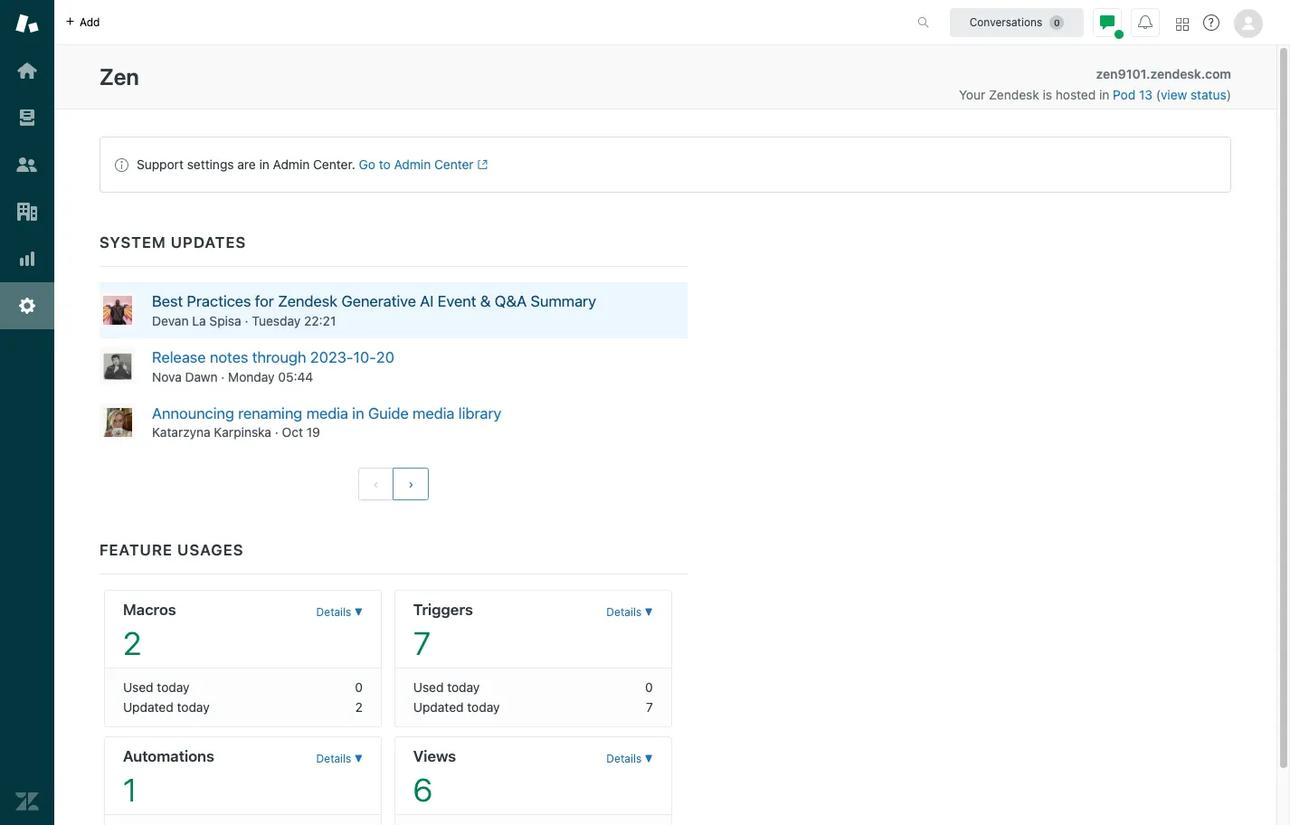 Task type: describe. For each thing, give the bounding box(es) containing it.
zen
[[100, 63, 139, 90]]

system updates
[[100, 234, 246, 252]]

zen9101 .zendesk.com your zendesk is hosted in pod 13 ( view status )
[[960, 66, 1232, 102]]

dawn
[[185, 369, 218, 384]]

updated for 2
[[123, 700, 174, 715]]

karpinska
[[214, 425, 272, 440]]

release notes through 2023-10-20
[[152, 348, 395, 366]]

views image
[[15, 106, 39, 129]]

zendesk support image
[[15, 12, 39, 35]]

›
[[409, 477, 414, 492]]

automations
[[123, 748, 214, 766]]

used for 7
[[414, 680, 444, 696]]

go
[[359, 157, 376, 172]]

updates
[[171, 234, 246, 252]]

details ▼ for 1
[[316, 753, 363, 766]]

views 6
[[414, 748, 456, 809]]

library
[[459, 404, 502, 422]]

(
[[1157, 87, 1161, 102]]

in inside zen9101 .zendesk.com your zendesk is hosted in pod 13 ( view status )
[[1100, 87, 1110, 102]]

1 vertical spatial 2
[[355, 700, 363, 715]]

generative
[[342, 292, 416, 311]]

automations 1
[[123, 748, 214, 809]]

13
[[1140, 87, 1153, 102]]

&
[[480, 292, 491, 311]]

q&a
[[495, 292, 527, 311]]

2 media from the left
[[413, 404, 455, 422]]

▼ for 1
[[355, 753, 363, 766]]

is
[[1043, 87, 1053, 102]]

conversations button
[[951, 8, 1085, 37]]

details for 7
[[607, 606, 642, 620]]

katarzyna karpinska
[[152, 425, 272, 440]]

▼ for 2
[[355, 606, 363, 620]]

la
[[192, 313, 206, 328]]

22:21
[[304, 313, 336, 328]]

zen9101
[[1097, 66, 1147, 81]]

status containing support settings are in admin center.
[[100, 137, 1232, 193]]

view status link
[[1161, 87, 1227, 102]]

zendesk products image
[[1177, 18, 1190, 30]]

details ▼ for 2
[[316, 606, 363, 620]]

customers image
[[15, 153, 39, 177]]

event
[[438, 292, 477, 311]]

devan
[[152, 313, 189, 328]]

summary
[[531, 292, 597, 311]]

go to admin center link
[[359, 157, 488, 172]]

nova dawn
[[152, 369, 218, 384]]

6
[[414, 772, 433, 809]]

▼ for 7
[[645, 606, 653, 620]]

details ▼ for 6
[[607, 753, 653, 766]]

system
[[100, 234, 166, 252]]

used today for 7
[[414, 680, 480, 696]]

to
[[379, 157, 391, 172]]

05:44
[[278, 369, 313, 384]]

1 vertical spatial 7
[[646, 700, 653, 715]]

updated today for 7
[[414, 700, 500, 715]]

0 for 7
[[646, 680, 653, 696]]

1 admin from the left
[[273, 157, 310, 172]]

monday
[[228, 369, 275, 384]]

conversations
[[970, 15, 1043, 29]]

‹ button
[[358, 468, 394, 501]]

details for 2
[[316, 606, 352, 620]]

feature
[[100, 542, 173, 560]]

status
[[1191, 87, 1227, 102]]

used today for 2
[[123, 680, 190, 696]]

feature usages
[[100, 542, 244, 560]]

announcing renaming media in guide media library
[[152, 404, 502, 422]]

10-
[[354, 348, 376, 366]]

tuesday
[[252, 313, 301, 328]]

triggers
[[414, 601, 473, 620]]

1 media from the left
[[307, 404, 349, 422]]

notifications image
[[1139, 15, 1153, 29]]

spisa
[[210, 313, 241, 328]]

for
[[255, 292, 274, 311]]

20
[[376, 348, 395, 366]]

0 for 2
[[355, 680, 363, 696]]

get help image
[[1204, 14, 1220, 31]]

(opens in a new tab) image
[[474, 160, 488, 170]]

updated today for 2
[[123, 700, 210, 715]]

announcing
[[152, 404, 234, 422]]

support
[[137, 157, 184, 172]]

used for 2
[[123, 680, 154, 696]]

1
[[123, 772, 137, 809]]



Task type: vqa. For each thing, say whether or not it's contained in the screenshot.
zendesk associated with Generative
yes



Task type: locate. For each thing, give the bounding box(es) containing it.
through
[[252, 348, 306, 366]]

add button
[[54, 0, 111, 44]]

renaming
[[238, 404, 303, 422]]

19
[[307, 425, 320, 440]]

reporting image
[[15, 247, 39, 271]]

2 0 from the left
[[646, 680, 653, 696]]

.zendesk.com
[[1147, 66, 1232, 81]]

1 horizontal spatial updated
[[414, 700, 464, 715]]

0 horizontal spatial media
[[307, 404, 349, 422]]

updated today up automations
[[123, 700, 210, 715]]

2 updated from the left
[[414, 700, 464, 715]]

notes
[[210, 348, 248, 366]]

support settings are in admin center.
[[137, 157, 356, 172]]

views
[[414, 748, 456, 766]]

7
[[414, 625, 431, 662], [646, 700, 653, 715]]

0 vertical spatial 7
[[414, 625, 431, 662]]

your
[[960, 87, 986, 102]]

1 horizontal spatial 2
[[355, 700, 363, 715]]

practices
[[187, 292, 251, 311]]

in inside status
[[259, 157, 270, 172]]

0 vertical spatial 2
[[123, 625, 141, 662]]

zendesk for is
[[989, 87, 1040, 102]]

zendesk image
[[15, 790, 39, 814]]

0 horizontal spatial used today
[[123, 680, 190, 696]]

)
[[1227, 87, 1232, 102]]

pod 13 link
[[1114, 87, 1157, 102]]

1 horizontal spatial 7
[[646, 700, 653, 715]]

zendesk inside zen9101 .zendesk.com your zendesk is hosted in pod 13 ( view status )
[[989, 87, 1040, 102]]

‹
[[373, 477, 379, 492]]

0 horizontal spatial zendesk
[[278, 292, 338, 311]]

monday 05:44
[[228, 369, 313, 384]]

updated today
[[123, 700, 210, 715], [414, 700, 500, 715]]

2 used from the left
[[414, 680, 444, 696]]

7 inside triggers 7
[[414, 625, 431, 662]]

2 vertical spatial in
[[352, 404, 364, 422]]

1 updated from the left
[[123, 700, 174, 715]]

1 horizontal spatial zendesk
[[989, 87, 1040, 102]]

nova
[[152, 369, 182, 384]]

1 updated today from the left
[[123, 700, 210, 715]]

0 horizontal spatial updated today
[[123, 700, 210, 715]]

1 used today from the left
[[123, 680, 190, 696]]

admin image
[[15, 294, 39, 318]]

in for announcing renaming media in guide media library
[[352, 404, 364, 422]]

devan la spisa
[[152, 313, 241, 328]]

▼
[[355, 606, 363, 620], [645, 606, 653, 620], [355, 753, 363, 766], [645, 753, 653, 766]]

2
[[123, 625, 141, 662], [355, 700, 363, 715]]

1 horizontal spatial media
[[413, 404, 455, 422]]

admin right "to"
[[394, 157, 431, 172]]

macros
[[123, 601, 176, 620]]

updated up automations
[[123, 700, 174, 715]]

today
[[157, 680, 190, 696], [447, 680, 480, 696], [177, 700, 210, 715], [467, 700, 500, 715]]

▼ for 6
[[645, 753, 653, 766]]

settings
[[187, 157, 234, 172]]

media up 19
[[307, 404, 349, 422]]

2 horizontal spatial in
[[1100, 87, 1110, 102]]

2 inside the macros 2
[[123, 625, 141, 662]]

in left guide
[[352, 404, 364, 422]]

katarzyna
[[152, 425, 211, 440]]

2 updated today from the left
[[414, 700, 500, 715]]

triggers 7
[[414, 601, 473, 662]]

button displays agent's chat status as online. image
[[1101, 15, 1115, 29]]

2 used today from the left
[[414, 680, 480, 696]]

used today
[[123, 680, 190, 696], [414, 680, 480, 696]]

main element
[[0, 0, 54, 826]]

used down triggers 7
[[414, 680, 444, 696]]

0 horizontal spatial admin
[[273, 157, 310, 172]]

details for 6
[[607, 753, 642, 766]]

used today down triggers 7
[[414, 680, 480, 696]]

in left pod
[[1100, 87, 1110, 102]]

details ▼ for 7
[[607, 606, 653, 620]]

used today down the macros 2
[[123, 680, 190, 696]]

oct 19
[[282, 425, 320, 440]]

in right are at top left
[[259, 157, 270, 172]]

› button
[[393, 468, 429, 501]]

0
[[355, 680, 363, 696], [646, 680, 653, 696]]

zendesk up 22:21
[[278, 292, 338, 311]]

details for 1
[[316, 753, 352, 766]]

2023-
[[310, 348, 354, 366]]

get started image
[[15, 59, 39, 82]]

1 horizontal spatial admin
[[394, 157, 431, 172]]

usages
[[177, 542, 244, 560]]

add
[[80, 15, 100, 29]]

zendesk for generative
[[278, 292, 338, 311]]

admin
[[273, 157, 310, 172], [394, 157, 431, 172]]

0 vertical spatial zendesk
[[989, 87, 1040, 102]]

release
[[152, 348, 206, 366]]

0 horizontal spatial used
[[123, 680, 154, 696]]

macros 2
[[123, 601, 176, 662]]

1 horizontal spatial used
[[414, 680, 444, 696]]

in for support settings are in admin center.
[[259, 157, 270, 172]]

media right guide
[[413, 404, 455, 422]]

0 horizontal spatial 0
[[355, 680, 363, 696]]

admin left center.
[[273, 157, 310, 172]]

hosted
[[1056, 87, 1096, 102]]

1 horizontal spatial updated today
[[414, 700, 500, 715]]

ai
[[420, 292, 434, 311]]

media
[[307, 404, 349, 422], [413, 404, 455, 422]]

used
[[123, 680, 154, 696], [414, 680, 444, 696]]

pod
[[1114, 87, 1136, 102]]

status
[[100, 137, 1232, 193]]

details ▼
[[316, 606, 363, 620], [607, 606, 653, 620], [316, 753, 363, 766], [607, 753, 653, 766]]

1 0 from the left
[[355, 680, 363, 696]]

1 vertical spatial in
[[259, 157, 270, 172]]

guide
[[368, 404, 409, 422]]

are
[[237, 157, 256, 172]]

used down the macros 2
[[123, 680, 154, 696]]

updated today up "views"
[[414, 700, 500, 715]]

updated up "views"
[[414, 700, 464, 715]]

updated for 7
[[414, 700, 464, 715]]

0 horizontal spatial in
[[259, 157, 270, 172]]

0 vertical spatial in
[[1100, 87, 1110, 102]]

oct
[[282, 425, 303, 440]]

1 horizontal spatial 0
[[646, 680, 653, 696]]

center
[[435, 157, 474, 172]]

zendesk left is
[[989, 87, 1040, 102]]

tuesday 22:21
[[252, 313, 336, 328]]

in
[[1100, 87, 1110, 102], [259, 157, 270, 172], [352, 404, 364, 422]]

0 horizontal spatial 7
[[414, 625, 431, 662]]

center.
[[313, 157, 356, 172]]

0 horizontal spatial updated
[[123, 700, 174, 715]]

0 horizontal spatial 2
[[123, 625, 141, 662]]

updated
[[123, 700, 174, 715], [414, 700, 464, 715]]

2 admin from the left
[[394, 157, 431, 172]]

go to admin center
[[359, 157, 474, 172]]

view
[[1161, 87, 1188, 102]]

best
[[152, 292, 183, 311]]

1 horizontal spatial in
[[352, 404, 364, 422]]

1 used from the left
[[123, 680, 154, 696]]

1 horizontal spatial used today
[[414, 680, 480, 696]]

organizations image
[[15, 200, 39, 224]]

zendesk
[[989, 87, 1040, 102], [278, 292, 338, 311]]

1 vertical spatial zendesk
[[278, 292, 338, 311]]

best practices for zendesk generative ai event & q&a summary
[[152, 292, 597, 311]]



